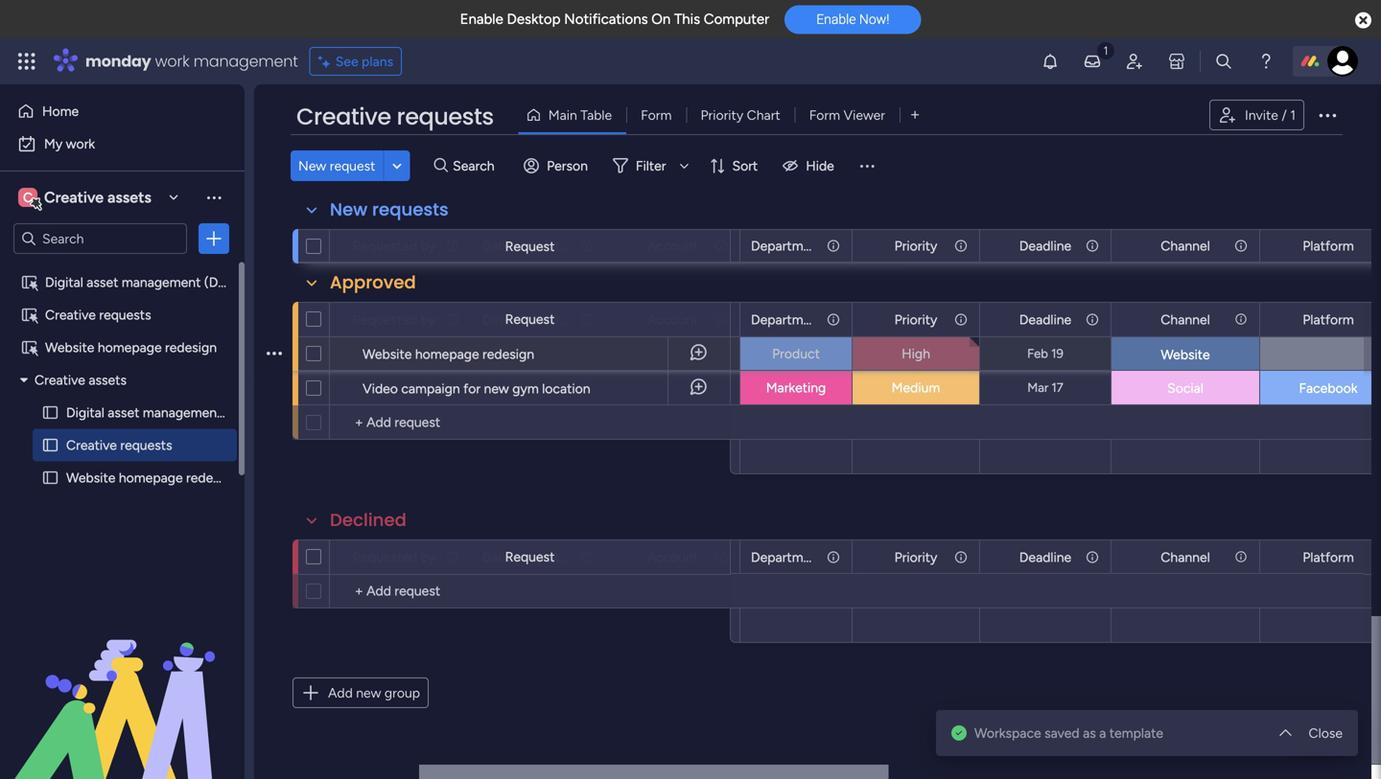 Task type: locate. For each thing, give the bounding box(es) containing it.
0 vertical spatial channel
[[1161, 238, 1210, 254]]

2 vertical spatial creative requests
[[66, 437, 172, 454]]

filter button
[[605, 151, 696, 181]]

Account field
[[642, 235, 703, 257], [642, 309, 703, 330], [642, 547, 703, 568]]

work for monday
[[155, 50, 189, 72]]

priority inside button
[[701, 107, 743, 123]]

options image
[[267, 329, 282, 377]]

requested by for 1st requested by field from the top of the page
[[353, 238, 435, 254]]

work right monday
[[155, 50, 189, 72]]

1 vertical spatial platform field
[[1298, 309, 1359, 330]]

new right for
[[484, 381, 509, 397]]

1 image
[[1097, 39, 1114, 61]]

2 request from the top
[[505, 311, 555, 328]]

requested by down new requests field
[[353, 238, 435, 254]]

2 by from the top
[[421, 312, 435, 328]]

requested by down declined field
[[353, 550, 435, 566]]

form up filter
[[641, 107, 672, 123]]

monday
[[85, 50, 151, 72]]

2 vertical spatial management
[[143, 405, 222, 421]]

0 vertical spatial priority field
[[890, 235, 942, 257]]

add
[[328, 685, 353, 702]]

by
[[421, 238, 435, 254], [421, 312, 435, 328], [421, 550, 435, 566]]

0 vertical spatial digital asset management (dam)
[[45, 274, 243, 291]]

digital
[[45, 274, 83, 291], [66, 405, 104, 421]]

0 horizontal spatial enable
[[460, 11, 503, 28]]

0 vertical spatial new
[[484, 381, 509, 397]]

requests inside field
[[372, 198, 449, 222]]

2 requested from the top
[[353, 312, 417, 328]]

2 channel field from the top
[[1156, 309, 1215, 330]]

department
[[751, 238, 823, 254], [751, 312, 823, 328], [751, 550, 823, 566]]

new left request
[[298, 158, 326, 174]]

channel for second channel field from the top
[[1161, 312, 1210, 328]]

3 by from the top
[[421, 550, 435, 566]]

request
[[505, 238, 555, 255], [505, 311, 555, 328], [505, 549, 555, 565]]

1 date requested from the top
[[482, 238, 575, 254]]

desktop
[[507, 11, 561, 28]]

by for 3rd requested by field from the top
[[421, 550, 435, 566]]

1 vertical spatial account field
[[642, 309, 703, 330]]

1 horizontal spatial enable
[[816, 11, 856, 27]]

3 department field from the top
[[746, 547, 823, 568]]

1 public board image from the top
[[41, 404, 59, 422]]

2 date requested from the top
[[482, 312, 575, 328]]

invite / 1 button
[[1209, 100, 1304, 130]]

form viewer button
[[795, 100, 900, 130]]

1 + add request text field from the top
[[340, 411, 721, 434]]

1 vertical spatial deadline
[[1019, 312, 1071, 328]]

1 vertical spatial channel field
[[1156, 309, 1215, 330]]

feb
[[521, 346, 541, 362], [1027, 346, 1048, 362]]

3 deadline from the top
[[1019, 550, 1071, 566]]

assets right caret down image
[[89, 372, 127, 388]]

0 vertical spatial date requested
[[482, 238, 575, 254]]

creative
[[296, 101, 391, 133], [44, 188, 104, 207], [45, 307, 96, 323], [35, 372, 85, 388], [66, 437, 117, 454]]

new inside button
[[298, 158, 326, 174]]

1 vertical spatial work
[[66, 136, 95, 152]]

1 vertical spatial channel
[[1161, 312, 1210, 328]]

asset
[[87, 274, 118, 291], [108, 405, 139, 421]]

1 vertical spatial by
[[421, 312, 435, 328]]

1 vertical spatial requested by field
[[348, 309, 440, 330]]

1 vertical spatial creative requests
[[45, 307, 151, 323]]

priority chart button
[[686, 100, 795, 130]]

0 vertical spatial department field
[[746, 235, 823, 257]]

1 vertical spatial digital asset management (dam)
[[66, 405, 264, 421]]

1 vertical spatial management
[[122, 274, 201, 291]]

home
[[42, 103, 79, 119]]

new inside field
[[330, 198, 368, 222]]

Creative requests field
[[292, 101, 498, 133]]

new
[[484, 381, 509, 397], [356, 685, 381, 702]]

3 requested by from the top
[[353, 550, 435, 566]]

form inside form button
[[641, 107, 672, 123]]

channel
[[1161, 238, 1210, 254], [1161, 312, 1210, 328], [1161, 550, 1210, 566]]

1 vertical spatial public board under template workspace image
[[20, 339, 38, 357]]

creative for public board image
[[66, 437, 117, 454]]

0 horizontal spatial form
[[641, 107, 672, 123]]

requested for department
[[514, 312, 575, 328]]

date
[[482, 238, 511, 254], [482, 312, 511, 328], [482, 550, 511, 566]]

1 deadline from the top
[[1019, 238, 1071, 254]]

2 feb from the left
[[1027, 346, 1048, 362]]

1 horizontal spatial gym
[[677, 381, 700, 395]]

requested by field down new requests field
[[348, 235, 440, 257]]

2 enable from the left
[[816, 11, 856, 27]]

0 horizontal spatial feb
[[521, 346, 541, 362]]

3 channel from the top
[[1161, 550, 1210, 566]]

creative requests right public board under template workspace image
[[45, 307, 151, 323]]

creative inside field
[[296, 101, 391, 133]]

website
[[45, 340, 94, 356], [1161, 346, 1210, 362], [363, 346, 412, 363], [66, 470, 115, 486]]

2 vertical spatial date requested field
[[478, 547, 575, 568]]

New requests field
[[325, 198, 453, 223]]

public board image up public board image
[[41, 404, 59, 422]]

Requested by field
[[348, 235, 440, 257], [348, 309, 440, 330], [348, 547, 440, 568]]

2 public board under template workspace image from the top
[[20, 339, 38, 357]]

angle down image
[[392, 159, 402, 173]]

0 vertical spatial channel field
[[1156, 235, 1215, 257]]

2 vertical spatial platform field
[[1298, 547, 1359, 568]]

new down request
[[330, 198, 368, 222]]

gym right texas
[[677, 381, 700, 395]]

2 public board image from the top
[[41, 469, 59, 487]]

options image down workspace options icon
[[204, 229, 223, 248]]

2 vertical spatial requested
[[353, 550, 417, 566]]

2 requested from the top
[[514, 312, 575, 328]]

2 gym from the left
[[677, 381, 700, 395]]

0 vertical spatial new
[[298, 158, 326, 174]]

public board image down public board image
[[41, 469, 59, 487]]

1 vertical spatial requested
[[353, 312, 417, 328]]

requests
[[397, 101, 494, 133], [372, 198, 449, 222], [99, 307, 151, 323], [120, 437, 172, 454]]

work right my
[[66, 136, 95, 152]]

public board image
[[41, 404, 59, 422], [41, 469, 59, 487]]

search everything image
[[1214, 52, 1233, 71]]

0 horizontal spatial mar
[[523, 380, 544, 396]]

creative requests inside field
[[296, 101, 494, 133]]

form button
[[626, 100, 686, 130]]

social
[[1167, 380, 1204, 396]]

requests up the v2 search icon
[[397, 101, 494, 133]]

Deadline field
[[1015, 235, 1076, 257], [1015, 309, 1076, 330], [1015, 547, 1076, 568]]

0 horizontal spatial gym
[[512, 381, 539, 397]]

Department field
[[746, 235, 823, 257], [746, 309, 823, 330], [746, 547, 823, 568]]

0 horizontal spatial work
[[66, 136, 95, 152]]

assets up search in workspace 'field'
[[107, 188, 151, 207]]

0 vertical spatial requested
[[353, 238, 417, 254]]

2 platform field from the top
[[1298, 309, 1359, 330]]

13
[[544, 346, 556, 362]]

1 vertical spatial date
[[482, 312, 511, 328]]

column information image
[[714, 238, 729, 254], [953, 238, 969, 254], [1085, 238, 1100, 254], [1371, 238, 1381, 254], [445, 312, 460, 328], [579, 312, 595, 328], [714, 312, 729, 328], [1085, 312, 1100, 328], [1371, 312, 1381, 328], [445, 550, 460, 565], [714, 550, 729, 565], [1233, 550, 1249, 565]]

requested down approved field on the left
[[353, 312, 417, 328]]

2 vertical spatial account field
[[642, 547, 703, 568]]

filter
[[636, 158, 666, 174]]

0 vertical spatial account
[[647, 238, 698, 254]]

requested by field down declined field
[[348, 547, 440, 568]]

3 department from the top
[[751, 550, 823, 566]]

Date requested field
[[478, 235, 575, 257], [478, 309, 575, 330], [478, 547, 575, 568]]

1 vertical spatial date requested
[[482, 312, 575, 328]]

form for form
[[641, 107, 672, 123]]

1 channel from the top
[[1161, 238, 1210, 254]]

1 vertical spatial requested
[[514, 312, 575, 328]]

facebook
[[1299, 380, 1358, 396]]

john smith image
[[1327, 46, 1358, 77]]

2 vertical spatial channel
[[1161, 550, 1210, 566]]

2 vertical spatial department
[[751, 550, 823, 566]]

1 horizontal spatial new
[[484, 381, 509, 397]]

1 vertical spatial assets
[[89, 372, 127, 388]]

0 vertical spatial deadline field
[[1015, 235, 1076, 257]]

enable
[[460, 11, 503, 28], [816, 11, 856, 27]]

2 vertical spatial request
[[505, 549, 555, 565]]

date for requested by
[[482, 238, 511, 254]]

creative right public board under template workspace image
[[45, 307, 96, 323]]

on
[[651, 11, 671, 28]]

2 channel from the top
[[1161, 312, 1210, 328]]

1 gym from the left
[[512, 381, 539, 397]]

mar
[[523, 380, 544, 396], [1027, 380, 1048, 396]]

form left viewer
[[809, 107, 840, 123]]

0 vertical spatial requested by
[[353, 238, 435, 254]]

creative requests up angle down image
[[296, 101, 494, 133]]

template
[[1109, 726, 1163, 742]]

0 vertical spatial request
[[505, 238, 555, 255]]

1 vertical spatial new
[[330, 198, 368, 222]]

new inside add new group button
[[356, 685, 381, 702]]

1 horizontal spatial form
[[809, 107, 840, 123]]

1 requested by from the top
[[353, 238, 435, 254]]

0 vertical spatial asset
[[87, 274, 118, 291]]

1 vertical spatial date requested field
[[478, 309, 575, 330]]

0 horizontal spatial options image
[[204, 229, 223, 248]]

mar for mar 17
[[1027, 380, 1048, 396]]

0 vertical spatial public board image
[[41, 404, 59, 422]]

public board under template workspace image up public board under template workspace image
[[20, 273, 38, 292]]

creative up new request button
[[296, 101, 391, 133]]

public board image
[[41, 436, 59, 455]]

3 date requested from the top
[[482, 550, 575, 566]]

creative requests
[[296, 101, 494, 133], [45, 307, 151, 323], [66, 437, 172, 454]]

creative for workspace icon
[[44, 188, 104, 207]]

work inside option
[[66, 136, 95, 152]]

0 vertical spatial requested by field
[[348, 235, 440, 257]]

1 horizontal spatial work
[[155, 50, 189, 72]]

select product image
[[17, 52, 36, 71]]

arrow down image
[[673, 154, 696, 177]]

medium
[[892, 380, 940, 396]]

update feed image
[[1083, 52, 1102, 71]]

2 vertical spatial by
[[421, 550, 435, 566]]

1 vertical spatial account
[[647, 312, 698, 328]]

1 enable from the left
[[460, 11, 503, 28]]

see
[[335, 53, 358, 70]]

new
[[298, 158, 326, 174], [330, 198, 368, 222]]

1 date from the top
[[482, 238, 511, 254]]

2 date from the top
[[482, 312, 511, 328]]

2 vertical spatial department field
[[746, 547, 823, 568]]

public board under template workspace image down public board under template workspace image
[[20, 339, 38, 357]]

public board under template workspace image
[[20, 306, 38, 324]]

2 vertical spatial channel field
[[1156, 547, 1215, 568]]

1 vertical spatial new
[[356, 685, 381, 702]]

(dam)
[[204, 274, 243, 291], [225, 405, 264, 421]]

0 vertical spatial date requested field
[[478, 235, 575, 257]]

1 vertical spatial deadline field
[[1015, 309, 1076, 330]]

form
[[641, 107, 672, 123], [809, 107, 840, 123]]

1 vertical spatial requested by
[[353, 312, 435, 328]]

2 department from the top
[[751, 312, 823, 328]]

deadline for second deadline field from the top of the page
[[1019, 312, 1071, 328]]

workspace selection element
[[18, 186, 154, 211]]

1 horizontal spatial mar
[[1027, 380, 1048, 396]]

1 vertical spatial + add request text field
[[340, 580, 721, 603]]

1 platform field from the top
[[1298, 235, 1359, 257]]

enable left now!
[[816, 11, 856, 27]]

requested down new requests field
[[353, 238, 417, 254]]

0 vertical spatial by
[[421, 238, 435, 254]]

mar left 17
[[1027, 380, 1048, 396]]

3 date from the top
[[482, 550, 511, 566]]

Platform field
[[1298, 235, 1359, 257], [1298, 309, 1359, 330], [1298, 547, 1359, 568]]

see plans button
[[309, 47, 402, 76]]

enable for enable now!
[[816, 11, 856, 27]]

0 vertical spatial assets
[[107, 188, 151, 207]]

requested down declined field
[[353, 550, 417, 566]]

gym left the 3
[[512, 381, 539, 397]]

0 vertical spatial + add request text field
[[340, 411, 721, 434]]

form inside form viewer button
[[809, 107, 840, 123]]

assets
[[107, 188, 151, 207], [89, 372, 127, 388]]

request
[[330, 158, 375, 174]]

1 feb from the left
[[521, 346, 541, 362]]

1 horizontal spatial options image
[[1316, 104, 1339, 127]]

1 horizontal spatial new
[[330, 198, 368, 222]]

feb for feb 19
[[1027, 346, 1048, 362]]

texas gym
[[646, 381, 700, 395]]

creative requests right public board image
[[66, 437, 172, 454]]

0 vertical spatial (dam)
[[204, 274, 243, 291]]

enable left "desktop"
[[460, 11, 503, 28]]

0 vertical spatial work
[[155, 50, 189, 72]]

public board under template workspace image
[[20, 273, 38, 292], [20, 339, 38, 357]]

mar 17
[[1027, 380, 1063, 396]]

feb left 19
[[1027, 346, 1048, 362]]

0 vertical spatial department
[[751, 238, 823, 254]]

public board under template workspace image for digital asset management (dam)
[[20, 273, 38, 292]]

creative assets right caret down image
[[35, 372, 127, 388]]

person
[[547, 158, 588, 174]]

2 vertical spatial priority field
[[890, 547, 942, 568]]

2 vertical spatial requested by field
[[348, 547, 440, 568]]

1 department field from the top
[[746, 235, 823, 257]]

digital asset management (dam)
[[45, 274, 243, 291], [66, 405, 264, 421]]

invite members image
[[1125, 52, 1144, 71]]

1 requested from the top
[[514, 238, 575, 254]]

feb for feb 13
[[521, 346, 541, 362]]

work
[[155, 50, 189, 72], [66, 136, 95, 152]]

declined
[[330, 508, 407, 533]]

redesign
[[165, 340, 217, 356], [482, 346, 534, 363], [186, 470, 238, 486]]

options image right 1
[[1316, 104, 1339, 127]]

column information image
[[445, 238, 460, 254], [579, 238, 595, 254], [826, 238, 841, 254], [1233, 238, 1249, 254], [826, 312, 841, 328], [953, 312, 969, 328], [1233, 312, 1249, 328], [579, 550, 595, 565], [826, 550, 841, 565], [953, 550, 969, 565], [1085, 550, 1100, 565], [1371, 550, 1381, 565]]

2 vertical spatial date
[[482, 550, 511, 566]]

requested
[[514, 238, 575, 254], [514, 312, 575, 328], [514, 550, 575, 566]]

1 vertical spatial public board image
[[41, 469, 59, 487]]

requested by for 3rd requested by field from the top
[[353, 550, 435, 566]]

2 mar from the left
[[1027, 380, 1048, 396]]

gym
[[512, 381, 539, 397], [677, 381, 700, 395]]

add view image
[[911, 108, 919, 122]]

1 form from the left
[[641, 107, 672, 123]]

list box
[[0, 262, 264, 753]]

1 date requested field from the top
[[478, 235, 575, 257]]

2 requested by from the top
[[353, 312, 435, 328]]

group
[[385, 685, 420, 702]]

platform
[[1303, 238, 1354, 254], [1303, 312, 1354, 328], [1303, 550, 1354, 566]]

new right add at the bottom of page
[[356, 685, 381, 702]]

0 vertical spatial platform field
[[1298, 235, 1359, 257]]

1 priority field from the top
[[890, 235, 942, 257]]

Priority field
[[890, 235, 942, 257], [890, 309, 942, 330], [890, 547, 942, 568]]

0 vertical spatial platform
[[1303, 238, 1354, 254]]

date for department
[[482, 312, 511, 328]]

this
[[674, 11, 700, 28]]

2 + add request text field from the top
[[340, 580, 721, 603]]

1 public board under template workspace image from the top
[[20, 273, 38, 292]]

2 vertical spatial requested by
[[353, 550, 435, 566]]

3 channel field from the top
[[1156, 547, 1215, 568]]

19
[[1051, 346, 1063, 362]]

1 vertical spatial creative assets
[[35, 372, 127, 388]]

monday marketplace image
[[1167, 52, 1186, 71]]

1 vertical spatial asset
[[108, 405, 139, 421]]

account
[[647, 238, 698, 254], [647, 312, 698, 328], [647, 550, 698, 566]]

creative right workspace icon
[[44, 188, 104, 207]]

2 vertical spatial platform
[[1303, 550, 1354, 566]]

mar 3
[[523, 380, 554, 396]]

3 account field from the top
[[642, 547, 703, 568]]

0 vertical spatial deadline
[[1019, 238, 1071, 254]]

0 vertical spatial public board under template workspace image
[[20, 273, 38, 292]]

2 date requested field from the top
[[478, 309, 575, 330]]

0 vertical spatial options image
[[1316, 104, 1339, 127]]

feb left 13
[[521, 346, 541, 362]]

requested by field up tom
[[348, 309, 440, 330]]

creative right caret down image
[[35, 372, 85, 388]]

1 vertical spatial request
[[505, 311, 555, 328]]

option
[[0, 265, 245, 269]]

creative assets up search in workspace 'field'
[[44, 188, 151, 207]]

public board under template workspace image for website homepage redesign
[[20, 339, 38, 357]]

website homepage redesign
[[45, 340, 217, 356], [363, 346, 534, 363], [66, 470, 238, 486]]

enable inside button
[[816, 11, 856, 27]]

requested by
[[353, 238, 435, 254], [353, 312, 435, 328], [353, 550, 435, 566]]

2 deadline from the top
[[1019, 312, 1071, 328]]

1 mar from the left
[[523, 380, 544, 396]]

creative assets
[[44, 188, 151, 207], [35, 372, 127, 388]]

requests down angle down image
[[372, 198, 449, 222]]

2 vertical spatial date requested
[[482, 550, 575, 566]]

1 vertical spatial department
[[751, 312, 823, 328]]

mar left the 3
[[523, 380, 544, 396]]

0 horizontal spatial new
[[298, 158, 326, 174]]

requested
[[353, 238, 417, 254], [353, 312, 417, 328], [353, 550, 417, 566]]

homepage
[[98, 340, 162, 356], [415, 346, 479, 363], [119, 470, 183, 486]]

1 vertical spatial department field
[[746, 309, 823, 330]]

deadline
[[1019, 238, 1071, 254], [1019, 312, 1071, 328], [1019, 550, 1071, 566]]

date requested for requested by
[[482, 238, 575, 254]]

0 vertical spatial date
[[482, 238, 511, 254]]

2 account field from the top
[[642, 309, 703, 330]]

creative inside 'workspace selection' element
[[44, 188, 104, 207]]

3 requested from the top
[[353, 550, 417, 566]]

1 by from the top
[[421, 238, 435, 254]]

1 vertical spatial priority field
[[890, 309, 942, 330]]

1 vertical spatial options image
[[204, 229, 223, 248]]

0 vertical spatial creative assets
[[44, 188, 151, 207]]

by for 1st requested by field from the top of the page
[[421, 238, 435, 254]]

main table
[[548, 107, 612, 123]]

options image
[[1316, 104, 1339, 127], [204, 229, 223, 248]]

deadline for first deadline field
[[1019, 238, 1071, 254]]

3 priority field from the top
[[890, 547, 942, 568]]

invite / 1
[[1245, 107, 1296, 123]]

2 form from the left
[[809, 107, 840, 123]]

requested by up tom
[[353, 312, 435, 328]]

Channel field
[[1156, 235, 1215, 257], [1156, 309, 1215, 330], [1156, 547, 1215, 568]]

1 vertical spatial platform
[[1303, 312, 1354, 328]]

1 requested from the top
[[353, 238, 417, 254]]

+ Add request text field
[[340, 411, 721, 434], [340, 580, 721, 603]]

creative right public board image
[[66, 437, 117, 454]]



Task type: describe. For each thing, give the bounding box(es) containing it.
creative requests for public board under template workspace image
[[45, 307, 151, 323]]

requests right public board image
[[120, 437, 172, 454]]

workspace saved as a template
[[974, 726, 1163, 742]]

computer
[[704, 11, 769, 28]]

my
[[44, 136, 63, 152]]

enable now!
[[816, 11, 889, 27]]

cream
[[675, 347, 707, 361]]

enable desktop notifications on this computer
[[460, 11, 769, 28]]

workspace image
[[18, 187, 37, 208]]

public board image for digital asset management (dam)
[[41, 404, 59, 422]]

for
[[463, 381, 481, 397]]

feb 19
[[1027, 346, 1063, 362]]

a
[[1099, 726, 1106, 742]]

new request
[[298, 158, 375, 174]]

Search in workspace field
[[40, 228, 160, 250]]

feb 13
[[521, 346, 556, 362]]

date requested field for requested by
[[478, 235, 575, 257]]

caret down image
[[20, 374, 28, 387]]

0 vertical spatial management
[[193, 50, 298, 72]]

table
[[580, 107, 612, 123]]

notifications
[[564, 11, 648, 28]]

chart
[[747, 107, 780, 123]]

workspace options image
[[204, 188, 223, 207]]

add new group
[[328, 685, 420, 702]]

new for new request
[[298, 158, 326, 174]]

2 priority field from the top
[[890, 309, 942, 330]]

main
[[548, 107, 577, 123]]

viewer
[[843, 107, 885, 123]]

help
[[1300, 731, 1334, 750]]

location
[[542, 381, 590, 397]]

public board image for website homepage redesign
[[41, 469, 59, 487]]

new requests
[[330, 198, 449, 222]]

2 platform from the top
[[1303, 312, 1354, 328]]

ny
[[638, 347, 654, 361]]

invite
[[1245, 107, 1278, 123]]

date requested for department
[[482, 312, 575, 328]]

sort button
[[702, 151, 769, 181]]

v2 search image
[[434, 155, 448, 177]]

17
[[1052, 380, 1063, 396]]

1 channel field from the top
[[1156, 235, 1215, 257]]

lottie animation image
[[0, 586, 245, 780]]

3 requested from the top
[[514, 550, 575, 566]]

notifications image
[[1041, 52, 1060, 71]]

0 vertical spatial digital
[[45, 274, 83, 291]]

my work link
[[12, 129, 233, 159]]

1 department from the top
[[751, 238, 823, 254]]

1 request from the top
[[505, 238, 555, 255]]

hide button
[[775, 151, 846, 181]]

1 platform from the top
[[1303, 238, 1354, 254]]

1 vertical spatial digital
[[66, 405, 104, 421]]

3 platform from the top
[[1303, 550, 1354, 566]]

3 platform field from the top
[[1298, 547, 1359, 568]]

enable for enable desktop notifications on this computer
[[460, 11, 503, 28]]

tom
[[392, 347, 416, 363]]

ice
[[657, 347, 672, 361]]

3 request from the top
[[505, 549, 555, 565]]

close button
[[1301, 718, 1350, 749]]

form for form viewer
[[809, 107, 840, 123]]

creative requests for public board image
[[66, 437, 172, 454]]

requested for requested by
[[514, 238, 575, 254]]

requests down search in workspace 'field'
[[99, 307, 151, 323]]

high
[[902, 346, 930, 362]]

1 requested by field from the top
[[348, 235, 440, 257]]

by for 2nd requested by field from the bottom of the page
[[421, 312, 435, 328]]

ny ice cream
[[638, 347, 707, 361]]

workspace
[[974, 726, 1041, 742]]

dapulse close image
[[1355, 11, 1371, 31]]

plans
[[362, 53, 393, 70]]

video
[[363, 381, 398, 397]]

work for my
[[66, 136, 95, 152]]

menu image
[[857, 156, 876, 176]]

see plans
[[335, 53, 393, 70]]

close
[[1309, 726, 1343, 742]]

list box containing digital asset management (dam)
[[0, 262, 264, 753]]

now!
[[859, 11, 889, 27]]

help button
[[1283, 725, 1350, 757]]

requests inside field
[[397, 101, 494, 133]]

Declined field
[[325, 508, 411, 533]]

1 vertical spatial (dam)
[[225, 405, 264, 421]]

as
[[1083, 726, 1096, 742]]

date requested field for department
[[478, 309, 575, 330]]

1 deadline field from the top
[[1015, 235, 1076, 257]]

priority chart
[[701, 107, 780, 123]]

product
[[772, 346, 820, 362]]

/
[[1282, 107, 1287, 123]]

help image
[[1256, 52, 1276, 71]]

mar for mar 3
[[523, 380, 544, 396]]

requested for 3rd requested by field from the top
[[353, 550, 417, 566]]

creative assets inside 'workspace selection' element
[[44, 188, 151, 207]]

approved
[[330, 270, 416, 295]]

1 account field from the top
[[642, 235, 703, 257]]

requested for 1st requested by field from the top of the page
[[353, 238, 417, 254]]

monday work management
[[85, 50, 298, 72]]

video campaign for new gym location
[[363, 381, 590, 397]]

assets inside 'workspace selection' element
[[107, 188, 151, 207]]

requested for 2nd requested by field from the bottom of the page
[[353, 312, 417, 328]]

2 deadline field from the top
[[1015, 309, 1076, 330]]

2 requested by field from the top
[[348, 309, 440, 330]]

Approved field
[[325, 270, 421, 295]]

enable now! button
[[785, 5, 921, 34]]

2 department field from the top
[[746, 309, 823, 330]]

deadline for first deadline field from the bottom of the page
[[1019, 550, 1071, 566]]

texas
[[646, 381, 674, 395]]

saved
[[1045, 726, 1080, 742]]

my work option
[[12, 129, 233, 159]]

3 date requested field from the top
[[478, 547, 575, 568]]

marketing
[[766, 380, 826, 396]]

form viewer
[[809, 107, 885, 123]]

my work
[[44, 136, 95, 152]]

1
[[1290, 107, 1296, 123]]

new for new requests
[[330, 198, 368, 222]]

add new group button
[[293, 678, 429, 709]]

1 account from the top
[[647, 238, 698, 254]]

Search field
[[448, 152, 506, 179]]

requested by for 2nd requested by field from the bottom of the page
[[353, 312, 435, 328]]

person button
[[516, 151, 599, 181]]

2 account from the top
[[647, 312, 698, 328]]

jerry
[[390, 381, 418, 397]]

3 account from the top
[[647, 550, 698, 566]]

3 requested by field from the top
[[348, 547, 440, 568]]

new request button
[[291, 151, 383, 181]]

channel for 1st channel field
[[1161, 238, 1210, 254]]

home link
[[12, 96, 233, 127]]

hide
[[806, 158, 834, 174]]

sort
[[732, 158, 758, 174]]

creative for public board under template workspace image
[[45, 307, 96, 323]]

channel for first channel field from the bottom of the page
[[1161, 550, 1210, 566]]

3
[[547, 380, 554, 396]]

3 deadline field from the top
[[1015, 547, 1076, 568]]

main table button
[[519, 100, 626, 130]]

c
[[23, 189, 33, 206]]

campaign
[[401, 381, 460, 397]]

lottie animation element
[[0, 586, 245, 780]]

home option
[[12, 96, 233, 127]]



Task type: vqa. For each thing, say whether or not it's contained in the screenshot.
Digital
yes



